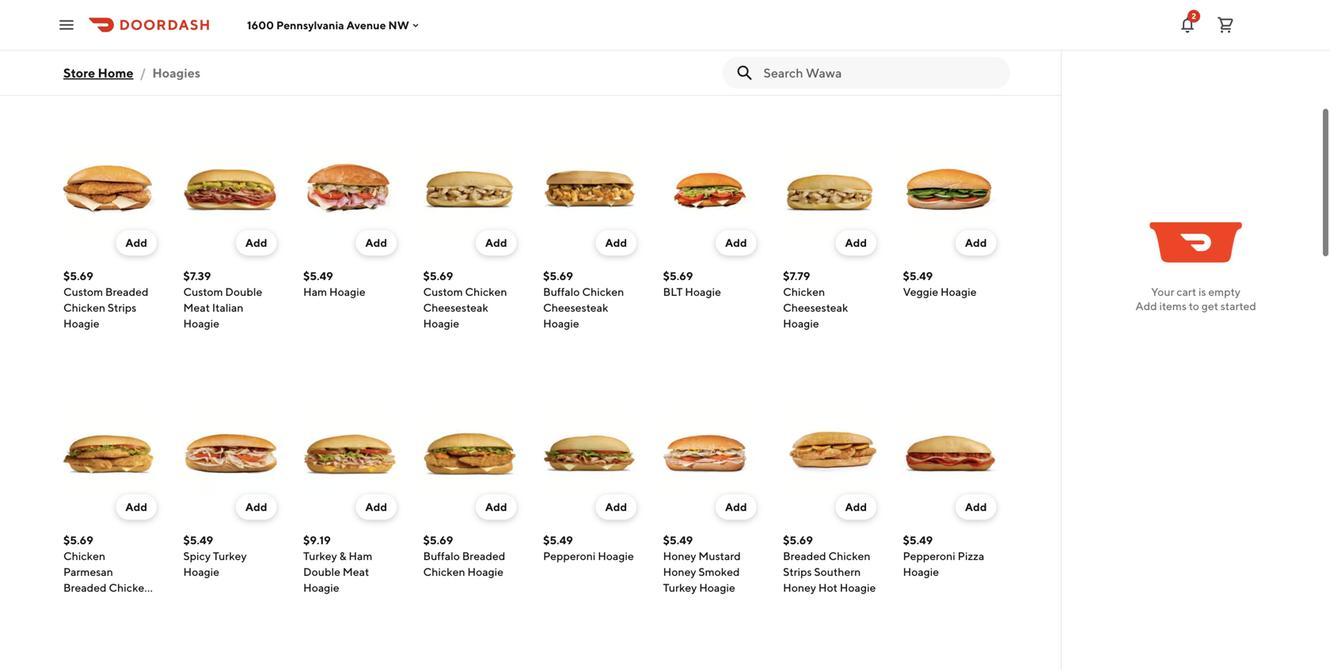 Task type: vqa. For each thing, say whether or not it's contained in the screenshot.


Task type: locate. For each thing, give the bounding box(es) containing it.
open menu image
[[57, 15, 76, 34]]

0 vertical spatial double
[[945, 21, 983, 34]]

honey
[[423, 21, 457, 34], [663, 550, 697, 563], [663, 566, 697, 579], [783, 582, 817, 595]]

your
[[1152, 286, 1175, 299]]

buffalo for buffalo breaded chicken hoagie
[[423, 550, 460, 563]]

roasted inside $5.49 oven roasted turkey hoagie
[[93, 21, 135, 34]]

2 horizontal spatial double
[[945, 21, 983, 34]]

smoked
[[459, 21, 500, 34], [699, 566, 740, 579]]

honey inside honey smoked turkey hoagie
[[423, 21, 457, 34]]

$5.69 for $5.69 buffalo breaded chicken hoagie
[[423, 534, 453, 547]]

buffalo for buffalo chicken cheesesteak hoagie
[[543, 286, 580, 299]]

$5.69 inside $5.69 custom breaded chicken strips hoagie
[[63, 270, 93, 283]]

started
[[1221, 300, 1257, 313]]

1 vertical spatial parmesan
[[63, 566, 113, 579]]

buffalo chicken cheesesteak hoagie image
[[543, 143, 637, 237]]

cart
[[1177, 286, 1197, 299]]

0 vertical spatial buffalo
[[543, 286, 580, 299]]

0 horizontal spatial buffalo
[[423, 550, 460, 563]]

0 horizontal spatial italian
[[212, 301, 244, 314]]

oven
[[63, 21, 91, 34], [663, 21, 691, 34]]

$7.39 custom double meat italian hoagie
[[183, 270, 262, 330]]

$5.69 for $5.69 buffalo chicken cheesesteak hoagie
[[543, 270, 573, 283]]

0 horizontal spatial double
[[225, 286, 262, 299]]

$5.69 inside '$5.69 buffalo chicken cheesesteak hoagie'
[[543, 270, 573, 283]]

0 vertical spatial smoked
[[459, 21, 500, 34]]

1 horizontal spatial buffalo
[[543, 286, 580, 299]]

items
[[1160, 300, 1187, 313]]

custom for $5.69 custom cheesesteak hoagie
[[183, 21, 223, 34]]

$5.49 inside $5.49 spicy turkey hoagie
[[183, 534, 213, 547]]

0 horizontal spatial roasted
[[93, 21, 135, 34]]

$5.69 inside $5.69 custom cheesesteak hoagie
[[183, 5, 213, 18]]

hoagie inside $7.39 custom double meat italian hoagie
[[183, 317, 220, 330]]

nw
[[388, 18, 409, 31]]

your cart is empty add items to get started
[[1136, 286, 1257, 313]]

meat inside $9.19 turkey & ham double meat hoagie
[[343, 566, 369, 579]]

1 vertical spatial strips
[[783, 566, 812, 579]]

0 vertical spatial italian
[[303, 21, 335, 34]]

$5.69 inside the '$5.69 chicken parmesan breaded chicken hoagie'
[[63, 534, 93, 547]]

custom inside custom double meat hoagie
[[903, 21, 943, 34]]

notification bell image
[[1179, 15, 1198, 34]]

parmesan
[[543, 37, 593, 50], [63, 566, 113, 579]]

0 horizontal spatial ham
[[303, 286, 327, 299]]

pepperoni for pepperoni pizza hoagie
[[903, 550, 956, 563]]

2 pepperoni from the left
[[903, 550, 956, 563]]

1 vertical spatial ham
[[349, 550, 373, 563]]

$7.79
[[783, 270, 811, 283]]

0 horizontal spatial smoked
[[459, 21, 500, 34]]

turkey inside the "$5.49 honey mustard honey smoked turkey hoagie"
[[663, 582, 697, 595]]

hoagie inside $5.49 pepperoni pizza hoagie
[[903, 566, 940, 579]]

ham hoagie image
[[303, 143, 397, 237]]

meatball
[[543, 21, 588, 34]]

honey mustard honey smoked turkey hoagie image
[[663, 408, 757, 501]]

pepperoni for pepperoni hoagie
[[543, 550, 596, 563]]

breaded
[[105, 286, 149, 299], [462, 550, 506, 563], [783, 550, 827, 563], [63, 582, 107, 595]]

hoagie inside $5.49 veggie hoagie
[[941, 286, 977, 299]]

hot
[[819, 582, 838, 595]]

meat down $7.39
[[183, 301, 210, 314]]

1 horizontal spatial smoked
[[699, 566, 740, 579]]

add for $7.79 chicken cheesesteak hoagie
[[846, 236, 867, 250]]

1 horizontal spatial pepperoni
[[903, 550, 956, 563]]

0 vertical spatial parmesan
[[543, 37, 593, 50]]

$5.69 custom cheesesteak hoagie
[[183, 5, 249, 66]]

1 horizontal spatial oven
[[663, 21, 691, 34]]

$5.49 inside $5.49 pepperoni pizza hoagie
[[903, 534, 933, 547]]

cheesesteak
[[183, 37, 249, 50], [423, 301, 489, 314], [543, 301, 609, 314], [783, 301, 849, 314]]

$5.69 custom breaded chicken strips hoagie
[[63, 270, 149, 330]]

custom inside $5.69 custom cheesesteak hoagie
[[183, 21, 223, 34]]

add for $5.49 ham hoagie
[[365, 236, 387, 250]]

$5.69 for $5.69 chicken parmesan breaded chicken hoagie
[[63, 534, 93, 547]]

chicken inside $5.69 custom breaded chicken strips hoagie
[[63, 301, 105, 314]]

italian
[[303, 21, 335, 34], [212, 301, 244, 314]]

$5.49
[[63, 5, 93, 18], [303, 270, 333, 283], [903, 270, 933, 283], [183, 534, 213, 547], [543, 534, 573, 547], [663, 534, 693, 547], [903, 534, 933, 547]]

oven inside $5.49 oven roasted turkey hoagie
[[63, 21, 91, 34]]

cheesesteak inside $5.69 custom chicken cheesesteak hoagie
[[423, 301, 489, 314]]

hoagie inside $5.69 buffalo breaded chicken hoagie
[[468, 566, 504, 579]]

1 vertical spatial smoked
[[699, 566, 740, 579]]

0 items, open order cart image
[[1217, 15, 1236, 34]]

$5.49 inside $5.49 oven roasted turkey hoagie
[[63, 5, 93, 18]]

add for $5.49 spicy turkey hoagie
[[245, 501, 267, 514]]

2 vertical spatial double
[[303, 566, 341, 579]]

chicken inside $7.79 chicken cheesesteak hoagie
[[783, 286, 825, 299]]

strips inside $5.69 custom breaded chicken strips hoagie
[[108, 301, 137, 314]]

buffalo
[[543, 286, 580, 299], [423, 550, 460, 563]]

strips
[[108, 301, 137, 314], [783, 566, 812, 579]]

0 vertical spatial strips
[[108, 301, 137, 314]]

turkey
[[63, 37, 97, 50], [423, 37, 457, 50], [663, 37, 697, 50], [213, 550, 247, 563], [303, 550, 337, 563], [663, 582, 697, 595]]

breaded inside $5.69 buffalo breaded chicken hoagie
[[462, 550, 506, 563]]

$5.49 for $5.49 ham hoagie
[[303, 270, 333, 283]]

&
[[339, 550, 347, 563]]

$5.69 inside $5.69 blt hoagie
[[663, 270, 693, 283]]

1 vertical spatial buffalo
[[423, 550, 460, 563]]

$5.69 inside $5.69 buffalo breaded chicken hoagie
[[423, 534, 453, 547]]

meat
[[903, 37, 930, 50], [183, 301, 210, 314], [343, 566, 369, 579]]

custom chicken cheesesteak hoagie image
[[423, 143, 517, 237]]

breaded inside the '$5.69 chicken parmesan breaded chicken hoagie'
[[63, 582, 107, 595]]

pepperoni inside $5.49 pepperoni pizza hoagie
[[903, 550, 956, 563]]

custom inside $7.39 custom double meat italian hoagie
[[183, 286, 223, 299]]

double
[[945, 21, 983, 34], [225, 286, 262, 299], [303, 566, 341, 579]]

$5.69 custom chicken cheesesteak hoagie
[[423, 270, 507, 330]]

1 horizontal spatial roasted
[[693, 21, 735, 34]]

1 vertical spatial italian
[[212, 301, 244, 314]]

hoagie inside custom double meat hoagie
[[932, 37, 968, 50]]

hoagies
[[63, 58, 155, 88], [152, 65, 201, 80]]

$5.49 ham hoagie
[[303, 270, 366, 299]]

hoagie inside $5.69 custom chicken cheesesteak hoagie
[[423, 317, 460, 330]]

$5.69 for $5.69 breaded chicken strips southern honey hot hoagie
[[783, 534, 813, 547]]

chicken
[[465, 286, 507, 299], [582, 286, 624, 299], [783, 286, 825, 299], [63, 301, 105, 314], [63, 550, 105, 563], [829, 550, 871, 563], [423, 566, 465, 579], [109, 582, 151, 595]]

italian hoagie
[[303, 21, 373, 34]]

1600
[[247, 18, 274, 31]]

$5.69 blt hoagie
[[663, 270, 721, 299]]

0 vertical spatial meat
[[903, 37, 930, 50]]

add
[[125, 236, 147, 250], [245, 236, 267, 250], [365, 236, 387, 250], [485, 236, 507, 250], [605, 236, 627, 250], [725, 236, 747, 250], [846, 236, 867, 250], [966, 236, 987, 250], [1136, 300, 1158, 313], [125, 501, 147, 514], [245, 501, 267, 514], [365, 501, 387, 514], [485, 501, 507, 514], [605, 501, 627, 514], [725, 501, 747, 514], [846, 501, 867, 514], [966, 501, 987, 514]]

meat inside custom double meat hoagie
[[903, 37, 930, 50]]

1 horizontal spatial parmesan
[[543, 37, 593, 50]]

add for $5.69 breaded chicken strips southern honey hot hoagie
[[846, 501, 867, 514]]

hoagie inside $5.49 pepperoni hoagie
[[598, 550, 634, 563]]

mustard
[[699, 550, 741, 563]]

buffalo inside '$5.69 buffalo chicken cheesesteak hoagie'
[[543, 286, 580, 299]]

chicken cheesesteak hoagie image
[[783, 143, 877, 237]]

$5.69 inside $5.69 breaded chicken strips southern honey hot hoagie
[[783, 534, 813, 547]]

0 horizontal spatial meat
[[183, 301, 210, 314]]

meat inside $7.39 custom double meat italian hoagie
[[183, 301, 210, 314]]

breaded inside $5.69 custom breaded chicken strips hoagie
[[105, 286, 149, 299]]

1 roasted from the left
[[93, 21, 135, 34]]

add for $5.49 pepperoni pizza hoagie
[[966, 501, 987, 514]]

2 horizontal spatial meat
[[903, 37, 930, 50]]

pepperoni
[[543, 550, 596, 563], [903, 550, 956, 563]]

0 vertical spatial ham
[[303, 286, 327, 299]]

0 horizontal spatial pepperoni
[[543, 550, 596, 563]]

custom inside $5.69 custom chicken cheesesteak hoagie
[[423, 286, 463, 299]]

hoagie
[[337, 21, 373, 34], [99, 37, 136, 50], [459, 37, 496, 50], [595, 37, 632, 50], [699, 37, 736, 50], [932, 37, 968, 50], [183, 53, 220, 66], [329, 286, 366, 299], [685, 286, 721, 299], [941, 286, 977, 299], [63, 317, 100, 330], [183, 317, 220, 330], [423, 317, 460, 330], [543, 317, 580, 330], [783, 317, 820, 330], [598, 550, 634, 563], [183, 566, 220, 579], [468, 566, 504, 579], [903, 566, 940, 579], [303, 582, 340, 595], [699, 582, 736, 595], [840, 582, 876, 595], [63, 598, 100, 611]]

double inside custom double meat hoagie
[[945, 21, 983, 34]]

ham inside $9.19 turkey & ham double meat hoagie
[[349, 550, 373, 563]]

$5.49 inside $5.49 pepperoni hoagie
[[543, 534, 573, 547]]

pepperoni hoagie image
[[543, 408, 637, 501]]

$5.49 inside the "$5.49 honey mustard honey smoked turkey hoagie"
[[663, 534, 693, 547]]

honey smoked turkey hoagie
[[423, 21, 500, 50]]

$5.69
[[183, 5, 213, 18], [63, 270, 93, 283], [423, 270, 453, 283], [543, 270, 573, 283], [663, 270, 693, 283], [63, 534, 93, 547], [423, 534, 453, 547], [783, 534, 813, 547]]

turkey inside $9.19 turkey & ham double meat hoagie
[[303, 550, 337, 563]]

2 vertical spatial meat
[[343, 566, 369, 579]]

1 horizontal spatial strips
[[783, 566, 812, 579]]

1 oven from the left
[[63, 21, 91, 34]]

meat up search wawa search box
[[903, 37, 930, 50]]

add for $5.49 honey mustard honey smoked turkey hoagie
[[725, 501, 747, 514]]

is
[[1199, 286, 1207, 299]]

$5.49 pepperoni pizza hoagie
[[903, 534, 985, 579]]

pepperoni inside $5.49 pepperoni hoagie
[[543, 550, 596, 563]]

hoagie inside $5.69 breaded chicken strips southern honey hot hoagie
[[840, 582, 876, 595]]

hoagie inside $5.49 spicy turkey hoagie
[[183, 566, 220, 579]]

hoagie inside the "$5.49 honey mustard honey smoked turkey hoagie"
[[699, 582, 736, 595]]

2 oven from the left
[[663, 21, 691, 34]]

$5.49 inside $5.49 ham hoagie
[[303, 270, 333, 283]]

turkey & ham double meat hoagie image
[[303, 408, 397, 501]]

0 horizontal spatial oven
[[63, 21, 91, 34]]

custom
[[183, 21, 223, 34], [903, 21, 943, 34], [63, 286, 103, 299], [183, 286, 223, 299], [423, 286, 463, 299]]

buffalo inside $5.69 buffalo breaded chicken hoagie
[[423, 550, 460, 563]]

roasted
[[93, 21, 135, 34], [693, 21, 735, 34]]

$5.69 inside $5.69 custom chicken cheesesteak hoagie
[[423, 270, 453, 283]]

meat down &
[[343, 566, 369, 579]]

custom inside $5.69 custom breaded chicken strips hoagie
[[63, 286, 103, 299]]

hoagie inside $5.69 blt hoagie
[[685, 286, 721, 299]]

/
[[140, 65, 146, 80]]

1 horizontal spatial meat
[[343, 566, 369, 579]]

smoked inside honey smoked turkey hoagie
[[459, 21, 500, 34]]

parmesan inside meatball parmesan hoagie
[[543, 37, 593, 50]]

hoagie inside '$5.69 buffalo chicken cheesesteak hoagie'
[[543, 317, 580, 330]]

$5.69 chicken parmesan breaded chicken hoagie
[[63, 534, 151, 611]]

ham
[[303, 286, 327, 299], [349, 550, 373, 563]]

1 vertical spatial meat
[[183, 301, 210, 314]]

0 horizontal spatial strips
[[108, 301, 137, 314]]

cheesesteak inside '$5.69 buffalo chicken cheesesteak hoagie'
[[543, 301, 609, 314]]

0 horizontal spatial parmesan
[[63, 566, 113, 579]]

add for $7.39 custom double meat italian hoagie
[[245, 236, 267, 250]]

$7.79 chicken cheesesteak hoagie
[[783, 270, 849, 330]]

$5.49 inside $5.49 veggie hoagie
[[903, 270, 933, 283]]

1 pepperoni from the left
[[543, 550, 596, 563]]

2 roasted from the left
[[693, 21, 735, 34]]

add for $5.69 buffalo chicken cheesesteak hoagie
[[605, 236, 627, 250]]

avenue
[[347, 18, 386, 31]]

strips inside $5.69 breaded chicken strips southern honey hot hoagie
[[783, 566, 812, 579]]

meatball parmesan hoagie
[[543, 21, 632, 50]]

1 horizontal spatial ham
[[349, 550, 373, 563]]

oven inside oven roasted turkey hoagie
[[663, 21, 691, 34]]

add button
[[116, 231, 157, 256], [116, 231, 157, 256], [236, 231, 277, 256], [236, 231, 277, 256], [356, 231, 397, 256], [356, 231, 397, 256], [476, 231, 517, 256], [476, 231, 517, 256], [596, 231, 637, 256], [596, 231, 637, 256], [716, 231, 757, 256], [716, 231, 757, 256], [836, 231, 877, 256], [836, 231, 877, 256], [956, 231, 997, 256], [956, 231, 997, 256], [116, 495, 157, 520], [116, 495, 157, 520], [236, 495, 277, 520], [236, 495, 277, 520], [356, 495, 397, 520], [356, 495, 397, 520], [476, 495, 517, 520], [476, 495, 517, 520], [596, 495, 637, 520], [596, 495, 637, 520], [716, 495, 757, 520], [716, 495, 757, 520], [836, 495, 877, 520], [836, 495, 877, 520], [956, 495, 997, 520], [956, 495, 997, 520]]

1 horizontal spatial double
[[303, 566, 341, 579]]

1 vertical spatial double
[[225, 286, 262, 299]]

honey inside $5.69 breaded chicken strips southern honey hot hoagie
[[783, 582, 817, 595]]

add for $5.49 veggie hoagie
[[966, 236, 987, 250]]

turkey inside $5.49 spicy turkey hoagie
[[213, 550, 247, 563]]

$5.49 for $5.49 pepperoni hoagie
[[543, 534, 573, 547]]

add for $5.49 pepperoni hoagie
[[605, 501, 627, 514]]



Task type: describe. For each thing, give the bounding box(es) containing it.
hoagie inside $7.79 chicken cheesesteak hoagie
[[783, 317, 820, 330]]

breaded chicken strips southern honey hot hoagie image
[[783, 408, 877, 501]]

chicken inside $5.69 buffalo breaded chicken hoagie
[[423, 566, 465, 579]]

add inside "your cart is empty add items to get started"
[[1136, 300, 1158, 313]]

add for $5.69 custom chicken cheesesteak hoagie
[[485, 236, 507, 250]]

store
[[63, 65, 95, 80]]

$5.49 pepperoni hoagie
[[543, 534, 634, 563]]

$5.49 for $5.49 veggie hoagie
[[903, 270, 933, 283]]

2
[[1192, 11, 1197, 21]]

turkey inside honey smoked turkey hoagie
[[423, 37, 457, 50]]

add for $5.69 buffalo breaded chicken hoagie
[[485, 501, 507, 514]]

ham inside $5.49 ham hoagie
[[303, 286, 327, 299]]

1600 pennsylvania avenue nw
[[247, 18, 409, 31]]

chicken inside '$5.69 buffalo chicken cheesesteak hoagie'
[[582, 286, 624, 299]]

$7.39
[[183, 270, 211, 283]]

hoagie inside honey smoked turkey hoagie
[[459, 37, 496, 50]]

spicy
[[183, 550, 211, 563]]

hoagie inside $5.69 custom cheesesteak hoagie
[[183, 53, 220, 66]]

$5.49 for $5.49 spicy turkey hoagie
[[183, 534, 213, 547]]

buffalo breaded chicken hoagie image
[[423, 408, 517, 501]]

spicy turkey hoagie image
[[183, 408, 277, 501]]

store home / hoagies
[[63, 65, 201, 80]]

custom for $5.69 custom chicken cheesesteak hoagie
[[423, 286, 463, 299]]

southern
[[814, 566, 861, 579]]

empty
[[1209, 286, 1241, 299]]

hoagie inside $5.49 oven roasted turkey hoagie
[[99, 37, 136, 50]]

$9.19
[[303, 534, 331, 547]]

$9.19 turkey & ham double meat hoagie
[[303, 534, 373, 595]]

$5.69 buffalo chicken cheesesteak hoagie
[[543, 270, 624, 330]]

breaded inside $5.69 breaded chicken strips southern honey hot hoagie
[[783, 550, 827, 563]]

chicken inside $5.69 custom chicken cheesesteak hoagie
[[465, 286, 507, 299]]

$5.49 spicy turkey hoagie
[[183, 534, 247, 579]]

custom double meat hoagie
[[903, 21, 983, 50]]

parmesan inside the '$5.69 chicken parmesan breaded chicken hoagie'
[[63, 566, 113, 579]]

store home link
[[63, 57, 134, 89]]

$5.49 honey mustard honey smoked turkey hoagie
[[663, 534, 741, 595]]

hoagie inside oven roasted turkey hoagie
[[699, 37, 736, 50]]

get
[[1202, 300, 1219, 313]]

hoagie inside $5.49 ham hoagie
[[329, 286, 366, 299]]

add for $5.69 blt hoagie
[[725, 236, 747, 250]]

turkey inside $5.49 oven roasted turkey hoagie
[[63, 37, 97, 50]]

smoked inside the "$5.49 honey mustard honey smoked turkey hoagie"
[[699, 566, 740, 579]]

custom double meat italian hoagie image
[[183, 143, 277, 237]]

veggie hoagie image
[[903, 143, 997, 237]]

add for $5.69 custom breaded chicken strips hoagie
[[125, 236, 147, 250]]

Search Wawa search field
[[764, 64, 998, 82]]

to
[[1189, 300, 1200, 313]]

custom for $7.39 custom double meat italian hoagie
[[183, 286, 223, 299]]

blt
[[663, 286, 683, 299]]

$5.49 for $5.49 honey mustard honey smoked turkey hoagie
[[663, 534, 693, 547]]

$5.69 buffalo breaded chicken hoagie
[[423, 534, 506, 579]]

custom for $5.69 custom breaded chicken strips hoagie
[[63, 286, 103, 299]]

blt hoagie image
[[663, 143, 757, 237]]

italian inside $7.39 custom double meat italian hoagie
[[212, 301, 244, 314]]

veggie
[[903, 286, 939, 299]]

$5.69 for $5.69 custom breaded chicken strips hoagie
[[63, 270, 93, 283]]

turkey inside oven roasted turkey hoagie
[[663, 37, 697, 50]]

hoagie inside $5.69 custom breaded chicken strips hoagie
[[63, 317, 100, 330]]

$5.69 for $5.69 custom cheesesteak hoagie
[[183, 5, 213, 18]]

$5.69 breaded chicken strips southern honey hot hoagie
[[783, 534, 876, 595]]

double inside $9.19 turkey & ham double meat hoagie
[[303, 566, 341, 579]]

pepperoni pizza hoagie image
[[903, 408, 997, 501]]

1600 pennsylvania avenue nw button
[[247, 18, 422, 31]]

pizza
[[958, 550, 985, 563]]

chicken parmesan breaded chicken hoagie image
[[63, 408, 157, 501]]

1 horizontal spatial italian
[[303, 21, 335, 34]]

roasted inside oven roasted turkey hoagie
[[693, 21, 735, 34]]

hoagie inside meatball parmesan hoagie
[[595, 37, 632, 50]]

pennsylvania
[[276, 18, 344, 31]]

custom breaded chicken strips hoagie image
[[63, 143, 157, 237]]

chicken inside $5.69 breaded chicken strips southern honey hot hoagie
[[829, 550, 871, 563]]

double inside $7.39 custom double meat italian hoagie
[[225, 286, 262, 299]]

hoagie inside the '$5.69 chicken parmesan breaded chicken hoagie'
[[63, 598, 100, 611]]

$5.49 for $5.49 oven roasted turkey hoagie
[[63, 5, 93, 18]]

$5.49 for $5.49 pepperoni pizza hoagie
[[903, 534, 933, 547]]

$5.69 for $5.69 blt hoagie
[[663, 270, 693, 283]]

$5.49 veggie hoagie
[[903, 270, 977, 299]]

$5.49 oven roasted turkey hoagie
[[63, 5, 136, 50]]

home
[[98, 65, 134, 80]]

add for $5.69 chicken parmesan breaded chicken hoagie
[[125, 501, 147, 514]]

$5.69 for $5.69 custom chicken cheesesteak hoagie
[[423, 270, 453, 283]]

add for $9.19 turkey & ham double meat hoagie
[[365, 501, 387, 514]]

hoagie inside $9.19 turkey & ham double meat hoagie
[[303, 582, 340, 595]]

oven roasted turkey hoagie
[[663, 21, 736, 50]]



